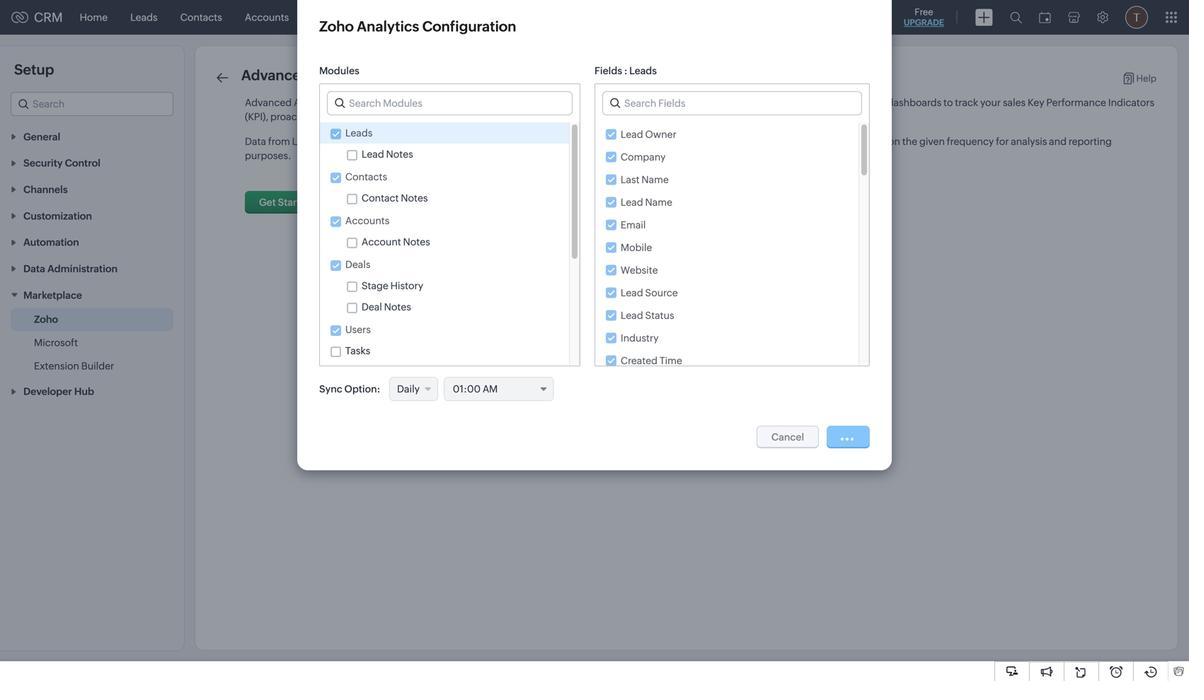 Task type: vqa. For each thing, say whether or not it's contained in the screenshot.
jumped
no



Task type: locate. For each thing, give the bounding box(es) containing it.
zoho inside data from leads, contacts, accounts, deals, users and other selected modules will be automatically synchronized with zoho analytics based on the given frequency for analysis and reporting purposes.
[[789, 136, 812, 147]]

1 vertical spatial the
[[903, 136, 918, 147]]

0 horizontal spatial to
[[460, 97, 470, 108]]

free upgrade
[[904, 7, 945, 27]]

microsoft link
[[34, 336, 78, 350]]

0 vertical spatial for
[[378, 67, 398, 84]]

get
[[259, 197, 276, 208]]

crm left enables
[[379, 97, 401, 108]]

based
[[859, 136, 887, 147]]

home link
[[68, 0, 119, 34]]

free
[[915, 7, 934, 17]]

to left track at the right
[[944, 97, 953, 108]]

reporting
[[1069, 136, 1112, 147]]

for
[[378, 67, 398, 84], [338, 97, 351, 108], [996, 136, 1009, 147]]

analytics for advanced analytics for zoho crm enables you to organize your zoho crm data the way you want. you can easily create powerful reports and dashboards to track your sales key performance indicators (kpi), proactively manage your sales pipeline, optimize your sales and marketing execution, and much more.
[[294, 97, 336, 108]]

analytics for advanced analytics for zoho crm
[[313, 67, 375, 84]]

contacts
[[180, 12, 222, 23]]

microsoft
[[34, 337, 78, 349]]

data
[[586, 97, 607, 108]]

you
[[441, 97, 458, 108], [646, 97, 663, 108]]

organize
[[472, 97, 512, 108]]

purposes.
[[245, 150, 292, 161]]

analytics inside advanced analytics for zoho crm enables you to organize your zoho crm data the way you want. you can easily create powerful reports and dashboards to track your sales key performance indicators (kpi), proactively manage your sales pipeline, optimize your sales and marketing execution, and much more.
[[294, 97, 336, 108]]

configuration
[[422, 18, 517, 35]]

synchronized
[[703, 136, 765, 147]]

for down zoho analytics configuration
[[378, 67, 398, 84]]

you right "way"
[[646, 97, 663, 108]]

analysis
[[1011, 136, 1048, 147]]

1 vertical spatial advanced
[[245, 97, 292, 108]]

on
[[889, 136, 901, 147]]

meetings link
[[396, 0, 461, 34]]

deals link
[[300, 0, 348, 34]]

1 vertical spatial for
[[338, 97, 351, 108]]

much
[[681, 111, 707, 123]]

marketing
[[562, 111, 609, 123]]

given
[[920, 136, 945, 147]]

to up optimize on the top left of the page
[[460, 97, 470, 108]]

for left analysis
[[996, 136, 1009, 147]]

sales left "key"
[[1003, 97, 1026, 108]]

for for advanced analytics for zoho crm enables you to organize your zoho crm data the way you want. you can easily create powerful reports and dashboards to track your sales key performance indicators (kpi), proactively manage your sales pipeline, optimize your sales and marketing execution, and much more.
[[338, 97, 351, 108]]

key
[[1028, 97, 1045, 108]]

performance
[[1047, 97, 1107, 108]]

2 horizontal spatial for
[[996, 136, 1009, 147]]

advanced
[[241, 67, 310, 84], [245, 97, 292, 108]]

the inside advanced analytics for zoho crm enables you to organize your zoho crm data the way you want. you can easily create powerful reports and dashboards to track your sales key performance indicators (kpi), proactively manage your sales pipeline, optimize your sales and marketing execution, and much more.
[[609, 97, 624, 108]]

your right organize
[[514, 97, 534, 108]]

crm up marketing
[[562, 97, 584, 108]]

you
[[693, 97, 710, 108]]

execution,
[[611, 111, 659, 123]]

accounts
[[245, 12, 289, 23]]

pipeline,
[[411, 111, 450, 123]]

zoho down marketplace
[[34, 314, 58, 325]]

analytics
[[357, 18, 419, 35], [313, 67, 375, 84], [294, 97, 336, 108], [814, 136, 857, 147]]

2 you from the left
[[646, 97, 663, 108]]

for inside advanced analytics for zoho crm enables you to organize your zoho crm data the way you want. you can easily create powerful reports and dashboards to track your sales key performance indicators (kpi), proactively manage your sales pipeline, optimize your sales and marketing execution, and much more.
[[338, 97, 351, 108]]

modules
[[565, 136, 605, 147]]

None text field
[[445, 378, 553, 401]]

2 vertical spatial for
[[996, 136, 1009, 147]]

zoho right with
[[789, 136, 812, 147]]

1 horizontal spatial for
[[378, 67, 398, 84]]

and
[[868, 97, 886, 108], [542, 111, 560, 123], [661, 111, 679, 123], [477, 136, 495, 147], [1050, 136, 1067, 147]]

automatically
[[638, 136, 701, 147]]

to
[[460, 97, 470, 108], [944, 97, 953, 108]]

advanced for advanced analytics for zoho crm enables you to organize your zoho crm data the way you want. you can easily create powerful reports and dashboards to track your sales key performance indicators (kpi), proactively manage your sales pipeline, optimize your sales and marketing execution, and much more.
[[245, 97, 292, 108]]

crm right the logo
[[34, 10, 63, 25]]

1 horizontal spatial you
[[646, 97, 663, 108]]

reports
[[833, 97, 866, 108]]

with
[[767, 136, 787, 147]]

zoho left tasks
[[319, 18, 354, 35]]

daily
[[397, 384, 420, 395]]

advanced for advanced analytics for zoho crm
[[241, 67, 310, 84]]

extension
[[34, 361, 79, 372]]

proactively
[[271, 111, 322, 123]]

1 horizontal spatial the
[[903, 136, 918, 147]]

you up the pipeline,
[[441, 97, 458, 108]]

1 you from the left
[[441, 97, 458, 108]]

the right on on the right top
[[903, 136, 918, 147]]

0 horizontal spatial sales
[[386, 111, 409, 123]]

more.
[[709, 111, 737, 123]]

frequency
[[947, 136, 994, 147]]

sales up accounts,
[[386, 111, 409, 123]]

Daily field
[[390, 377, 438, 402]]

your
[[514, 97, 534, 108], [981, 97, 1001, 108], [363, 111, 384, 123], [495, 111, 515, 123]]

the left "way"
[[609, 97, 624, 108]]

0 horizontal spatial you
[[441, 97, 458, 108]]

easily
[[731, 97, 757, 108]]

zoho
[[319, 18, 354, 35], [401, 67, 435, 84], [353, 97, 377, 108], [536, 97, 560, 108], [789, 136, 812, 147], [34, 314, 58, 325]]

marketplace
[[23, 290, 82, 301]]

advanced inside advanced analytics for zoho crm enables you to organize your zoho crm data the way you want. you can easily create powerful reports and dashboards to track your sales key performance indicators (kpi), proactively manage your sales pipeline, optimize your sales and marketing execution, and much more.
[[245, 97, 292, 108]]

for inside data from leads, contacts, accounts, deals, users and other selected modules will be automatically synchronized with zoho analytics based on the given frequency for analysis and reporting purposes.
[[996, 136, 1009, 147]]

deals,
[[420, 136, 448, 147]]

way
[[626, 97, 644, 108]]

2 horizontal spatial sales
[[1003, 97, 1026, 108]]

selected
[[524, 136, 563, 147]]

advanced analytics for zoho crm
[[241, 67, 471, 84]]

the
[[609, 97, 624, 108], [903, 136, 918, 147]]

home
[[80, 12, 108, 23]]

profile element
[[1117, 0, 1157, 34]]

sync
[[319, 384, 343, 395]]

sales
[[1003, 97, 1026, 108], [386, 111, 409, 123], [517, 111, 540, 123]]

zoho up manage
[[353, 97, 377, 108]]

0 horizontal spatial for
[[338, 97, 351, 108]]

sync option :
[[319, 384, 380, 395]]

crm
[[34, 10, 63, 25], [439, 67, 471, 84], [379, 97, 401, 108], [562, 97, 584, 108]]

your right manage
[[363, 111, 384, 123]]

builder
[[81, 361, 114, 372]]

0 horizontal spatial the
[[609, 97, 624, 108]]

0 vertical spatial advanced
[[241, 67, 310, 84]]

tasks link
[[348, 0, 396, 34]]

1 horizontal spatial to
[[944, 97, 953, 108]]

and up 'selected'
[[542, 111, 560, 123]]

for up manage
[[338, 97, 351, 108]]

0 vertical spatial the
[[609, 97, 624, 108]]

sales up 'selected'
[[517, 111, 540, 123]]



Task type: describe. For each thing, give the bounding box(es) containing it.
for for advanced analytics for zoho crm
[[378, 67, 398, 84]]

and down want.
[[661, 111, 679, 123]]

leads,
[[292, 136, 322, 147]]

setup
[[14, 62, 54, 78]]

calls link
[[461, 0, 506, 34]]

deals
[[312, 12, 337, 23]]

leads link
[[119, 0, 169, 34]]

analytics inside data from leads, contacts, accounts, deals, users and other selected modules will be automatically synchronized with zoho analytics based on the given frequency for analysis and reporting purposes.
[[814, 136, 857, 147]]

accounts link
[[234, 0, 300, 34]]

analytics for zoho analytics configuration
[[357, 18, 419, 35]]

get started
[[259, 197, 312, 208]]

crm link
[[11, 10, 63, 25]]

want.
[[665, 97, 691, 108]]

zoho up 'selected'
[[536, 97, 560, 108]]

accounts,
[[371, 136, 418, 147]]

profile image
[[1126, 6, 1149, 29]]

marketplace region
[[0, 308, 184, 378]]

contacts,
[[324, 136, 369, 147]]

track
[[955, 97, 979, 108]]

logo image
[[11, 12, 28, 23]]

your right track at the right
[[981, 97, 1001, 108]]

help
[[1137, 73, 1157, 84]]

started
[[278, 197, 312, 208]]

data
[[245, 136, 266, 147]]

upgrade
[[904, 18, 945, 27]]

the inside data from leads, contacts, accounts, deals, users and other selected modules will be automatically synchronized with zoho analytics based on the given frequency for analysis and reporting purposes.
[[903, 136, 918, 147]]

zoho inside marketplace region
[[34, 314, 58, 325]]

1 to from the left
[[460, 97, 470, 108]]

option
[[345, 384, 377, 395]]

2 to from the left
[[944, 97, 953, 108]]

from
[[268, 136, 290, 147]]

create
[[759, 97, 788, 108]]

extension builder
[[34, 361, 114, 372]]

will
[[607, 136, 622, 147]]

:
[[377, 384, 380, 395]]

and right reports
[[868, 97, 886, 108]]

marketplace button
[[0, 282, 184, 308]]

leads
[[130, 12, 158, 23]]

optimize
[[452, 111, 493, 123]]

advanced analytics for zoho crm enables you to organize your zoho crm data the way you want. you can easily create powerful reports and dashboards to track your sales key performance indicators (kpi), proactively manage your sales pipeline, optimize your sales and marketing execution, and much more.
[[245, 97, 1155, 123]]

tasks
[[360, 12, 385, 23]]

indicators
[[1109, 97, 1155, 108]]

and left other
[[477, 136, 495, 147]]

other
[[497, 136, 522, 147]]

enables
[[403, 97, 439, 108]]

meetings
[[407, 12, 450, 23]]

contacts link
[[169, 0, 234, 34]]

zoho link
[[34, 313, 58, 327]]

get started button
[[245, 191, 327, 214]]

manage
[[324, 111, 361, 123]]

can
[[712, 97, 729, 108]]

zoho analytics configuration
[[319, 18, 517, 35]]

zoho up enables
[[401, 67, 435, 84]]

calls
[[473, 12, 495, 23]]

crm up enables
[[439, 67, 471, 84]]

and right analysis
[[1050, 136, 1067, 147]]

data from leads, contacts, accounts, deals, users and other selected modules will be automatically synchronized with zoho analytics based on the given frequency for analysis and reporting purposes.
[[245, 136, 1112, 161]]

(kpi),
[[245, 111, 269, 123]]

dashboards
[[888, 97, 942, 108]]

be
[[624, 136, 636, 147]]

powerful
[[790, 97, 831, 108]]

users
[[450, 136, 475, 147]]

your down organize
[[495, 111, 515, 123]]

1 horizontal spatial sales
[[517, 111, 540, 123]]



